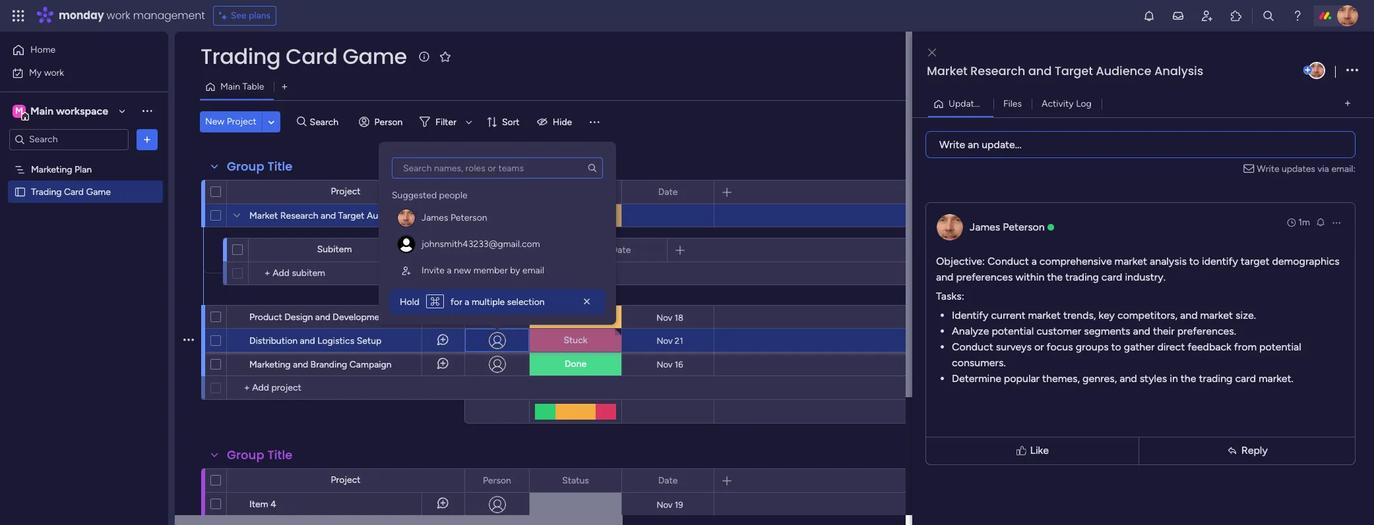 Task type: locate. For each thing, give the bounding box(es) containing it.
group down new project button
[[227, 158, 264, 175]]

invite
[[422, 265, 445, 276]]

0 horizontal spatial trading
[[1066, 271, 1099, 283]]

1 right the /
[[992, 98, 996, 109]]

workspace image
[[13, 104, 26, 118]]

demographics
[[1273, 255, 1340, 268]]

campaign
[[350, 360, 392, 371]]

1 horizontal spatial target
[[1055, 63, 1093, 79]]

add view image
[[282, 82, 287, 92], [1345, 99, 1351, 109]]

1 button
[[422, 204, 465, 228]]

list box
[[0, 156, 168, 381], [389, 158, 606, 284]]

4 nov from the top
[[657, 501, 673, 510]]

1 group from the top
[[227, 158, 264, 175]]

main for main table
[[220, 81, 240, 92]]

subitem
[[317, 244, 352, 255]]

work right monday
[[107, 8, 130, 23]]

0 vertical spatial project
[[227, 116, 257, 127]]

workspace
[[56, 105, 108, 117]]

add view image right "table"
[[282, 82, 287, 92]]

dapulse drag 2 image
[[915, 264, 919, 279]]

1 horizontal spatial a
[[465, 297, 469, 308]]

popular
[[1004, 373, 1040, 385]]

plans
[[249, 10, 271, 21]]

the right in
[[1181, 373, 1197, 385]]

work right my
[[44, 67, 64, 78]]

research up the /
[[971, 63, 1026, 79]]

updates / 1 button
[[928, 93, 996, 114]]

and inside field
[[1029, 63, 1052, 79]]

0 horizontal spatial market research and target audience analysis
[[249, 211, 442, 222]]

notifications image
[[1143, 9, 1156, 22]]

1 vertical spatial group
[[227, 447, 264, 464]]

0 vertical spatial group title
[[227, 158, 293, 175]]

work inside button
[[44, 67, 64, 78]]

0 vertical spatial 1
[[992, 98, 996, 109]]

1 vertical spatial main
[[30, 105, 53, 117]]

options image down the workspace options image
[[141, 133, 154, 146]]

feedback
[[1188, 341, 1232, 353]]

game down plan
[[86, 186, 111, 198]]

angle down image
[[268, 117, 275, 127]]

working on it
[[548, 312, 603, 323]]

hide
[[553, 116, 572, 128]]

0 vertical spatial the
[[1047, 271, 1063, 283]]

2 vertical spatial project
[[331, 475, 361, 486]]

analysis inside field
[[1155, 63, 1204, 79]]

2 group title from the top
[[227, 447, 293, 464]]

potential up surveys
[[992, 325, 1034, 338]]

person button
[[353, 112, 411, 133]]

james peterson down people
[[422, 212, 487, 224]]

1 horizontal spatial james
[[970, 221, 1001, 233]]

main table button
[[200, 77, 274, 98]]

my
[[29, 67, 42, 78]]

work
[[107, 8, 130, 23], [44, 67, 64, 78]]

potential
[[992, 325, 1034, 338], [1260, 341, 1302, 353]]

date field for project
[[655, 185, 681, 200]]

marketing left plan
[[31, 164, 72, 175]]

0 horizontal spatial a
[[447, 265, 452, 276]]

0 horizontal spatial list box
[[0, 156, 168, 381]]

2 horizontal spatial a
[[1032, 255, 1037, 268]]

0 vertical spatial game
[[343, 42, 407, 71]]

within
[[1016, 271, 1045, 283]]

Owner field
[[436, 243, 470, 258]]

analysis down suggested people
[[408, 211, 442, 222]]

trading down comprehensive
[[1066, 271, 1099, 283]]

0 horizontal spatial 1
[[447, 214, 449, 222]]

a left new
[[447, 265, 452, 276]]

james peterson image
[[1309, 62, 1326, 79]]

4
[[271, 500, 276, 511]]

trading card game
[[201, 42, 407, 71], [31, 186, 111, 198]]

1 horizontal spatial write
[[1257, 163, 1280, 175]]

0 vertical spatial market research and target audience analysis
[[927, 63, 1204, 79]]

write updates via email:
[[1257, 163, 1356, 175]]

market research and target audience analysis up subitem at the top left of page
[[249, 211, 442, 222]]

to
[[1190, 255, 1200, 268], [1112, 341, 1122, 353]]

peterson up the within
[[1003, 221, 1045, 233]]

1 vertical spatial the
[[1181, 373, 1197, 385]]

status
[[562, 475, 589, 487]]

0 horizontal spatial market
[[249, 211, 278, 222]]

game left show board description icon in the top left of the page
[[343, 42, 407, 71]]

potential up "market."
[[1260, 341, 1302, 353]]

0 horizontal spatial trading card game
[[31, 186, 111, 198]]

dialog
[[379, 142, 616, 325]]

an
[[968, 138, 979, 151]]

+ Add project text field
[[234, 381, 420, 397]]

0 vertical spatial date
[[658, 186, 678, 198]]

Group Title field
[[224, 158, 296, 176], [224, 447, 296, 465]]

/
[[986, 98, 990, 109]]

analysis
[[1155, 63, 1204, 79], [408, 211, 442, 222]]

Date field
[[655, 185, 681, 200], [608, 243, 634, 258], [655, 474, 681, 489]]

0 horizontal spatial write
[[940, 138, 966, 151]]

0 vertical spatial audience
[[1096, 63, 1152, 79]]

trading right the public board icon
[[31, 186, 62, 198]]

group title field down angle down icon
[[224, 158, 296, 176]]

objective:
[[936, 255, 985, 268]]

in
[[1170, 373, 1178, 385]]

james peterson image
[[1338, 5, 1359, 26]]

1 vertical spatial write
[[1257, 163, 1280, 175]]

0 vertical spatial card
[[1102, 271, 1123, 283]]

write
[[940, 138, 966, 151], [1257, 163, 1280, 175]]

0 vertical spatial title
[[268, 158, 293, 175]]

1 horizontal spatial marketing
[[249, 360, 291, 371]]

stuck
[[564, 335, 588, 346]]

0 horizontal spatial work
[[44, 67, 64, 78]]

write an update...
[[940, 138, 1022, 151]]

None search field
[[392, 158, 603, 179]]

1 vertical spatial trading
[[1199, 373, 1233, 385]]

group title field for person
[[224, 447, 296, 465]]

1 [object object] element from the top
[[392, 205, 603, 232]]

title down angle down icon
[[268, 158, 293, 175]]

trading down feedback
[[1199, 373, 1233, 385]]

1 vertical spatial trading
[[31, 186, 62, 198]]

0 horizontal spatial trading
[[31, 186, 62, 198]]

search image
[[587, 163, 598, 174]]

1 vertical spatial group title field
[[224, 447, 296, 465]]

[object object] element up 'member'
[[392, 232, 603, 258]]

audience inside field
[[1096, 63, 1152, 79]]

[object object] element
[[392, 205, 603, 232], [392, 232, 603, 258], [392, 258, 603, 284]]

group title for person
[[227, 447, 293, 464]]

0 vertical spatial options image
[[1347, 62, 1359, 80]]

0 horizontal spatial add view image
[[282, 82, 287, 92]]

Search for content search field
[[392, 158, 603, 179]]

0 vertical spatial trading
[[1066, 271, 1099, 283]]

target up subitem at the top left of page
[[338, 211, 365, 222]]

[object object] element up 'for a multiple selection'
[[392, 258, 603, 284]]

2 nov from the top
[[657, 336, 673, 346]]

reply button
[[1143, 440, 1353, 462]]

1 group title from the top
[[227, 158, 293, 175]]

0 vertical spatial conduct
[[988, 255, 1029, 268]]

1 horizontal spatial add view image
[[1345, 99, 1351, 109]]

1 vertical spatial market research and target audience analysis
[[249, 211, 442, 222]]

dapulse addbtn image
[[1304, 66, 1313, 75]]

0 vertical spatial card
[[286, 42, 337, 71]]

1 vertical spatial date
[[612, 244, 631, 256]]

game
[[343, 42, 407, 71], [86, 186, 111, 198]]

1 title from the top
[[268, 158, 293, 175]]

[object object] element up johnsmith43233@gmail.com
[[392, 205, 603, 232]]

nov left 18
[[657, 313, 673, 323]]

0 vertical spatial date field
[[655, 185, 681, 200]]

1 vertical spatial research
[[280, 211, 318, 222]]

target
[[1055, 63, 1093, 79], [338, 211, 365, 222]]

card left "market."
[[1236, 373, 1256, 385]]

main right workspace icon
[[30, 105, 53, 117]]

market inside field
[[927, 63, 968, 79]]

target inside field
[[1055, 63, 1093, 79]]

options image
[[1347, 62, 1359, 80], [141, 133, 154, 146]]

1 vertical spatial trading card game
[[31, 186, 111, 198]]

3 nov from the top
[[657, 360, 673, 370]]

1 nov from the top
[[657, 313, 673, 323]]

1 down people
[[447, 214, 449, 222]]

monday work management
[[59, 8, 205, 23]]

target
[[1241, 255, 1270, 268]]

1 horizontal spatial market
[[927, 63, 968, 79]]

like button
[[929, 432, 1137, 471]]

customer
[[1037, 325, 1082, 338]]

a up the within
[[1032, 255, 1037, 268]]

0 vertical spatial analysis
[[1155, 63, 1204, 79]]

peterson down people
[[451, 212, 487, 224]]

marketing down the distribution
[[249, 360, 291, 371]]

branding
[[311, 360, 347, 371]]

a inside 'objective: conduct a comprehensive market analysis to identify target demographics and preferences within the trading card industry. tasks: identify current market trends, key competitors, and market size. analyze potential customer segments and their preferences. conduct surveys or focus groups to gather direct feedback from potential consumers. determine popular themes, genres, and styles in the trading card market.'
[[1032, 255, 1037, 268]]

1 vertical spatial potential
[[1260, 341, 1302, 353]]

1 horizontal spatial research
[[971, 63, 1026, 79]]

1 vertical spatial person
[[483, 475, 511, 487]]

distribution
[[249, 336, 298, 347]]

themes,
[[1043, 373, 1080, 385]]

1 horizontal spatial person
[[483, 475, 511, 487]]

determine
[[952, 373, 1002, 385]]

0 horizontal spatial peterson
[[451, 212, 487, 224]]

0 horizontal spatial card
[[64, 186, 84, 198]]

0 horizontal spatial person
[[375, 116, 403, 128]]

james peterson up preferences
[[970, 221, 1045, 233]]

1 horizontal spatial card
[[1236, 373, 1256, 385]]

marketing and branding campaign
[[249, 360, 392, 371]]

tree grid
[[392, 184, 603, 284]]

james up the objective:
[[970, 221, 1001, 233]]

0 vertical spatial marketing
[[31, 164, 72, 175]]

management
[[133, 8, 205, 23]]

options image right james peterson image
[[1347, 62, 1359, 80]]

write left the an
[[940, 138, 966, 151]]

Person field
[[480, 474, 515, 489]]

title for date
[[268, 158, 293, 175]]

trading card game down the marketing plan
[[31, 186, 111, 198]]

person inside person field
[[483, 475, 511, 487]]

⌘
[[431, 297, 440, 308]]

2 group title field from the top
[[224, 447, 296, 465]]

market
[[927, 63, 968, 79], [249, 211, 278, 222]]

conduct down analyze
[[952, 341, 994, 353]]

main
[[220, 81, 240, 92], [30, 105, 53, 117]]

alert
[[389, 290, 606, 315]]

group title up the item at left
[[227, 447, 293, 464]]

arrow down image
[[461, 114, 477, 130]]

audience down the suggested
[[367, 211, 406, 222]]

conduct up the within
[[988, 255, 1029, 268]]

search everything image
[[1262, 9, 1276, 22]]

see plans
[[231, 10, 271, 21]]

1 horizontal spatial market research and target audience analysis
[[927, 63, 1204, 79]]

title up 4
[[268, 447, 293, 464]]

via
[[1318, 163, 1330, 175]]

1 horizontal spatial peterson
[[1003, 221, 1045, 233]]

3 [object object] element from the top
[[392, 258, 603, 284]]

invite members image
[[1201, 9, 1214, 22]]

trading card game up "table"
[[201, 42, 407, 71]]

1 vertical spatial 1
[[447, 214, 449, 222]]

v2 search image
[[297, 115, 307, 130]]

see plans button
[[213, 6, 277, 26]]

0 vertical spatial research
[[971, 63, 1026, 79]]

current
[[991, 309, 1026, 322]]

1 vertical spatial target
[[338, 211, 365, 222]]

1 vertical spatial project
[[331, 186, 361, 197]]

option
[[0, 158, 168, 160]]

trends,
[[1064, 309, 1096, 322]]

to left the identify
[[1190, 255, 1200, 268]]

done
[[565, 359, 587, 370]]

item 4
[[249, 500, 276, 511]]

card left industry.
[[1102, 271, 1123, 283]]

and up the activity
[[1029, 63, 1052, 79]]

0 vertical spatial group title field
[[224, 158, 296, 176]]

1 vertical spatial marketing
[[249, 360, 291, 371]]

market up preferences.
[[1201, 309, 1233, 322]]

target up activity log
[[1055, 63, 1093, 79]]

nov left 19
[[657, 501, 673, 510]]

marketing
[[31, 164, 72, 175], [249, 360, 291, 371]]

1 horizontal spatial the
[[1181, 373, 1197, 385]]

the right the within
[[1047, 271, 1063, 283]]

0 vertical spatial market
[[927, 63, 968, 79]]

market up the customer
[[1028, 309, 1061, 322]]

a inside tree grid
[[447, 265, 452, 276]]

1 vertical spatial add view image
[[1345, 99, 1351, 109]]

2 vertical spatial date field
[[655, 474, 681, 489]]

audience down the 'notifications' image
[[1096, 63, 1152, 79]]

analysis down 'inbox' 'icon'
[[1155, 63, 1204, 79]]

0 horizontal spatial to
[[1112, 341, 1122, 353]]

add view image up email:
[[1345, 99, 1351, 109]]

email
[[523, 265, 544, 276]]

1 vertical spatial market
[[249, 211, 278, 222]]

a right for on the left of page
[[465, 297, 469, 308]]

work for monday
[[107, 8, 130, 23]]

logistics
[[318, 336, 354, 347]]

home button
[[8, 40, 142, 61]]

research up subitem at the top left of page
[[280, 211, 318, 222]]

plan
[[75, 164, 92, 175]]

1 vertical spatial work
[[44, 67, 64, 78]]

nov for nov 21
[[657, 336, 673, 346]]

invite a new member by email
[[422, 265, 544, 276]]

direct
[[1158, 341, 1185, 353]]

1 vertical spatial date field
[[608, 243, 634, 258]]

group title
[[227, 158, 293, 175], [227, 447, 293, 464]]

trading up the main table
[[201, 42, 281, 71]]

menu image
[[588, 115, 601, 129]]

main inside button
[[220, 81, 240, 92]]

for
[[451, 297, 462, 308]]

my work
[[29, 67, 64, 78]]

market
[[1115, 255, 1148, 268], [1028, 309, 1061, 322], [1201, 309, 1233, 322]]

main left "table"
[[220, 81, 240, 92]]

title
[[268, 158, 293, 175], [268, 447, 293, 464]]

james down suggested people
[[422, 212, 448, 224]]

write an update... button
[[926, 131, 1356, 158]]

2 [object object] element from the top
[[392, 232, 603, 258]]

1 vertical spatial group title
[[227, 447, 293, 464]]

1 horizontal spatial main
[[220, 81, 240, 92]]

date
[[658, 186, 678, 198], [612, 244, 631, 256], [658, 475, 678, 487]]

2 title from the top
[[268, 447, 293, 464]]

consumers.
[[952, 357, 1006, 369]]

1 horizontal spatial audience
[[1096, 63, 1152, 79]]

1 horizontal spatial options image
[[1347, 62, 1359, 80]]

2 group from the top
[[227, 447, 264, 464]]

sort
[[502, 116, 520, 128]]

0 horizontal spatial potential
[[992, 325, 1034, 338]]

a
[[1032, 255, 1037, 268], [447, 265, 452, 276], [465, 297, 469, 308]]

1 horizontal spatial list box
[[389, 158, 606, 284]]

inbox image
[[1172, 9, 1185, 22]]

nov left 21
[[657, 336, 673, 346]]

1 horizontal spatial to
[[1190, 255, 1200, 268]]

0 vertical spatial trading card game
[[201, 42, 407, 71]]

write inside button
[[940, 138, 966, 151]]

to down segments
[[1112, 341, 1122, 353]]

group title down angle down icon
[[227, 158, 293, 175]]

write left updates at the top right of the page
[[1257, 163, 1280, 175]]

+ Add subitem text field
[[255, 266, 393, 282]]

1 vertical spatial game
[[86, 186, 111, 198]]

group up the item at left
[[227, 447, 264, 464]]

main table
[[220, 81, 264, 92]]

audience
[[1096, 63, 1152, 79], [367, 211, 406, 222]]

0 vertical spatial work
[[107, 8, 130, 23]]

1 inside button
[[992, 98, 996, 109]]

main inside 'workspace selection' element
[[30, 105, 53, 117]]

group title field up the item at left
[[224, 447, 296, 465]]

market research and target audience analysis up activity log
[[927, 63, 1204, 79]]

design
[[285, 312, 313, 323]]

project
[[227, 116, 257, 127], [331, 186, 361, 197], [331, 475, 361, 486]]

market up industry.
[[1115, 255, 1148, 268]]

1 group title field from the top
[[224, 158, 296, 176]]

nov 16
[[657, 360, 683, 370]]

nov left 16
[[657, 360, 673, 370]]

apps image
[[1230, 9, 1243, 22]]

0 vertical spatial group
[[227, 158, 264, 175]]



Task type: describe. For each thing, give the bounding box(es) containing it.
home
[[30, 44, 56, 55]]

and up tasks:
[[936, 271, 954, 283]]

close image
[[581, 296, 594, 309]]

research inside field
[[971, 63, 1026, 79]]

setup
[[357, 336, 382, 347]]

1 horizontal spatial card
[[286, 42, 337, 71]]

0 vertical spatial add view image
[[282, 82, 287, 92]]

from
[[1235, 341, 1257, 353]]

working
[[548, 312, 583, 323]]

development
[[333, 312, 388, 323]]

2 horizontal spatial market
[[1201, 309, 1233, 322]]

product design and development
[[249, 312, 388, 323]]

update...
[[982, 138, 1022, 151]]

and up preferences.
[[1181, 309, 1198, 322]]

updates
[[1282, 163, 1316, 175]]

main workspace
[[30, 105, 108, 117]]

0 horizontal spatial the
[[1047, 271, 1063, 283]]

james peterson link
[[970, 221, 1045, 233]]

and down design in the left of the page
[[300, 336, 315, 347]]

1 inside button
[[447, 214, 449, 222]]

distribution and logistics setup
[[249, 336, 382, 347]]

date for subitem
[[612, 244, 631, 256]]

main for main workspace
[[30, 105, 53, 117]]

by
[[510, 265, 520, 276]]

0 horizontal spatial card
[[1102, 271, 1123, 283]]

0 horizontal spatial audience
[[367, 211, 406, 222]]

v2 ellipsis image
[[183, 512, 194, 526]]

activity log
[[1042, 98, 1092, 109]]

show board description image
[[416, 50, 432, 63]]

updates / 1
[[949, 98, 996, 109]]

options image
[[1332, 217, 1342, 228]]

market.
[[1259, 373, 1294, 385]]

comprehensive
[[1040, 255, 1112, 268]]

write for write an update...
[[940, 138, 966, 151]]

activity
[[1042, 98, 1074, 109]]

[object object] element containing johnsmith43233@gmail.com
[[392, 232, 603, 258]]

1 horizontal spatial james peterson
[[970, 221, 1045, 233]]

group for person
[[227, 447, 264, 464]]

group for date
[[227, 158, 264, 175]]

dialog containing suggested people
[[379, 142, 616, 325]]

1 horizontal spatial market
[[1115, 255, 1148, 268]]

suggested people
[[392, 190, 468, 201]]

marketing plan
[[31, 164, 92, 175]]

new
[[454, 265, 471, 276]]

and right design in the left of the page
[[315, 312, 331, 323]]

1 vertical spatial to
[[1112, 341, 1122, 353]]

activity log button
[[1032, 93, 1102, 114]]

person inside person popup button
[[375, 116, 403, 128]]

marketing for marketing plan
[[31, 164, 72, 175]]

0 vertical spatial trading
[[201, 42, 281, 71]]

1 horizontal spatial game
[[343, 42, 407, 71]]

1 vertical spatial analysis
[[408, 211, 442, 222]]

their
[[1153, 325, 1175, 338]]

files
[[1004, 98, 1022, 109]]

nov 21
[[657, 336, 683, 346]]

people
[[439, 190, 468, 201]]

project for person
[[331, 475, 361, 486]]

1 vertical spatial card
[[1236, 373, 1256, 385]]

0 horizontal spatial james peterson
[[422, 212, 487, 224]]

tree grid containing suggested people
[[392, 184, 603, 284]]

objective: conduct a comprehensive market analysis to identify target demographics and preferences within the trading card industry. tasks: identify current market trends, key competitors, and market size. analyze potential customer segments and their preferences. conduct surveys or focus groups to gather direct feedback from potential consumers. determine popular themes, genres, and styles in the trading card market.
[[936, 255, 1340, 385]]

workspace options image
[[141, 104, 154, 118]]

item
[[249, 500, 268, 511]]

nov for nov 19
[[657, 501, 673, 510]]

and down distribution and logistics setup
[[293, 360, 308, 371]]

0 horizontal spatial target
[[338, 211, 365, 222]]

tasks:
[[936, 290, 965, 303]]

suggested people row
[[392, 184, 468, 203]]

envelope o image
[[1244, 162, 1257, 176]]

write for write updates via email:
[[1257, 163, 1280, 175]]

and up gather
[[1133, 325, 1151, 338]]

email:
[[1332, 163, 1356, 175]]

0 horizontal spatial market
[[1028, 309, 1061, 322]]

new project
[[205, 116, 257, 127]]

group title field for date
[[224, 158, 296, 176]]

16
[[675, 360, 683, 370]]

1 vertical spatial options image
[[141, 133, 154, 146]]

m
[[15, 105, 23, 116]]

project for date
[[331, 186, 361, 197]]

see
[[231, 10, 247, 21]]

21
[[675, 336, 683, 346]]

identify
[[1202, 255, 1239, 268]]

preferences.
[[1178, 325, 1237, 338]]

group title for date
[[227, 158, 293, 175]]

key
[[1099, 309, 1115, 322]]

and up subitem at the top left of page
[[321, 211, 336, 222]]

analysis
[[1150, 255, 1187, 268]]

size.
[[1236, 309, 1256, 322]]

alert containing hold
[[389, 290, 606, 315]]

Search in workspace field
[[28, 132, 110, 147]]

filter
[[436, 116, 457, 128]]

industry.
[[1125, 271, 1166, 283]]

surveys
[[996, 341, 1032, 353]]

workspace selection element
[[13, 103, 110, 120]]

1 horizontal spatial trading card game
[[201, 42, 407, 71]]

market research and target audience analysis inside market research and target audience analysis field
[[927, 63, 1204, 79]]

nov 19
[[657, 501, 683, 510]]

date field for subitem
[[608, 243, 634, 258]]

Trading Card Game field
[[197, 42, 410, 71]]

[object object] element containing james peterson
[[392, 205, 603, 232]]

updates
[[949, 98, 984, 109]]

monday
[[59, 8, 104, 23]]

member
[[474, 265, 508, 276]]

nov 18
[[657, 313, 684, 323]]

list box containing marketing plan
[[0, 156, 168, 381]]

table
[[242, 81, 264, 92]]

list box containing suggested people
[[389, 158, 606, 284]]

title for person
[[268, 447, 293, 464]]

focus
[[1047, 341, 1073, 353]]

reminder image
[[1316, 217, 1326, 227]]

nov for nov 16
[[657, 360, 673, 370]]

new project button
[[200, 112, 262, 133]]

1 horizontal spatial potential
[[1260, 341, 1302, 353]]

genres,
[[1083, 373, 1117, 385]]

project inside button
[[227, 116, 257, 127]]

Status field
[[559, 474, 592, 489]]

Search field
[[307, 113, 346, 131]]

2 vertical spatial date
[[658, 475, 678, 487]]

selection
[[507, 297, 545, 308]]

my work button
[[8, 62, 142, 83]]

segments
[[1084, 325, 1131, 338]]

owner
[[439, 244, 467, 256]]

and left styles
[[1120, 373, 1137, 385]]

new
[[205, 116, 225, 127]]

0 horizontal spatial research
[[280, 211, 318, 222]]

date for project
[[658, 186, 678, 198]]

log
[[1076, 98, 1092, 109]]

1 horizontal spatial trading
[[1199, 373, 1233, 385]]

peterson inside tree grid
[[451, 212, 487, 224]]

marketing for marketing and branding campaign
[[249, 360, 291, 371]]

product
[[249, 312, 282, 323]]

multiple
[[472, 297, 505, 308]]

Market Research and Target Audience Analysis field
[[924, 63, 1301, 80]]

nov for nov 18
[[657, 313, 673, 323]]

johnsmith43233@gmail.com
[[422, 239, 540, 250]]

add to favorites image
[[439, 50, 452, 63]]

filter button
[[415, 112, 477, 133]]

sort button
[[481, 112, 528, 133]]

select product image
[[12, 9, 25, 22]]

help image
[[1291, 9, 1305, 22]]

0 horizontal spatial james
[[422, 212, 448, 224]]

1 vertical spatial card
[[64, 186, 84, 198]]

groups
[[1076, 341, 1109, 353]]

1 vertical spatial conduct
[[952, 341, 994, 353]]

a for invite a new member by email
[[447, 265, 452, 276]]

work for my
[[44, 67, 64, 78]]

public board image
[[14, 186, 26, 198]]

[object object] element containing invite a new member by email
[[392, 258, 603, 284]]

gather
[[1124, 341, 1155, 353]]

close image
[[928, 48, 936, 58]]

a for for a multiple selection
[[465, 297, 469, 308]]



Task type: vqa. For each thing, say whether or not it's contained in the screenshot.
Get the app button
no



